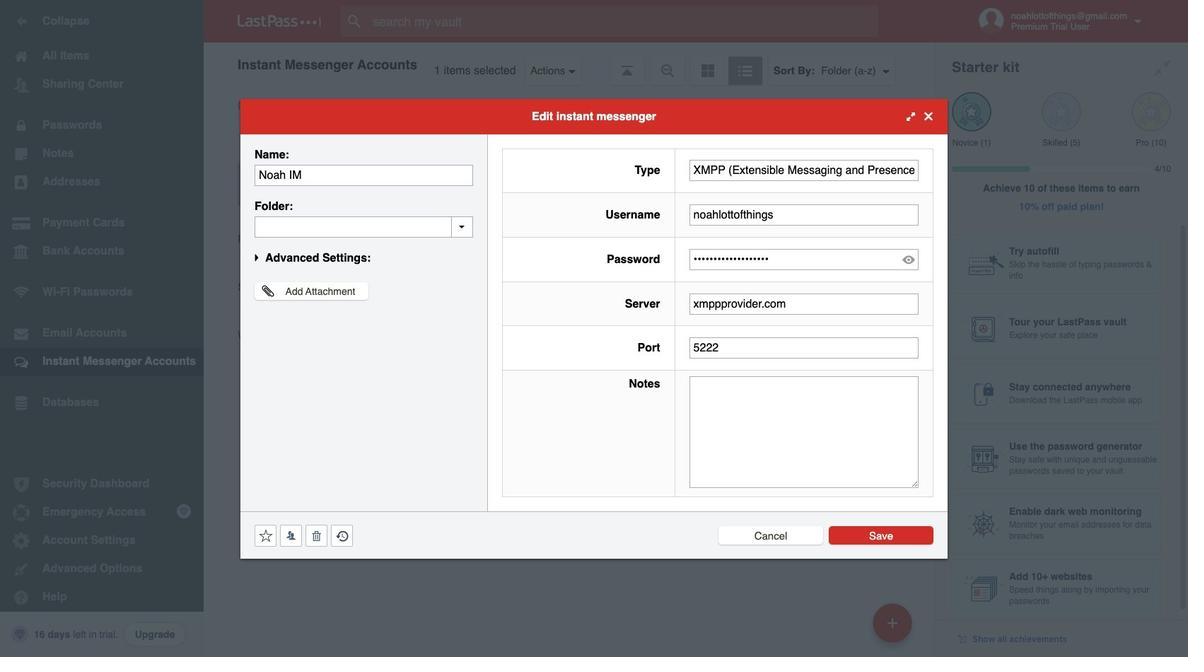 Task type: locate. For each thing, give the bounding box(es) containing it.
None text field
[[689, 160, 919, 181], [689, 204, 919, 226], [689, 293, 919, 314], [689, 338, 919, 359], [689, 160, 919, 181], [689, 204, 919, 226], [689, 293, 919, 314], [689, 338, 919, 359]]

main navigation navigation
[[0, 0, 204, 657]]

search my vault text field
[[341, 6, 906, 37]]

new item image
[[888, 618, 897, 628]]

new item navigation
[[868, 599, 921, 657]]

None password field
[[689, 249, 919, 270]]

Search search field
[[341, 6, 906, 37]]

None text field
[[255, 164, 473, 186], [255, 216, 473, 237], [689, 376, 919, 488], [255, 164, 473, 186], [255, 216, 473, 237], [689, 376, 919, 488]]

dialog
[[240, 99, 948, 558]]



Task type: describe. For each thing, give the bounding box(es) containing it.
vault options navigation
[[204, 42, 935, 85]]

lastpass image
[[238, 15, 321, 28]]



Task type: vqa. For each thing, say whether or not it's contained in the screenshot.
search my vault text box
yes



